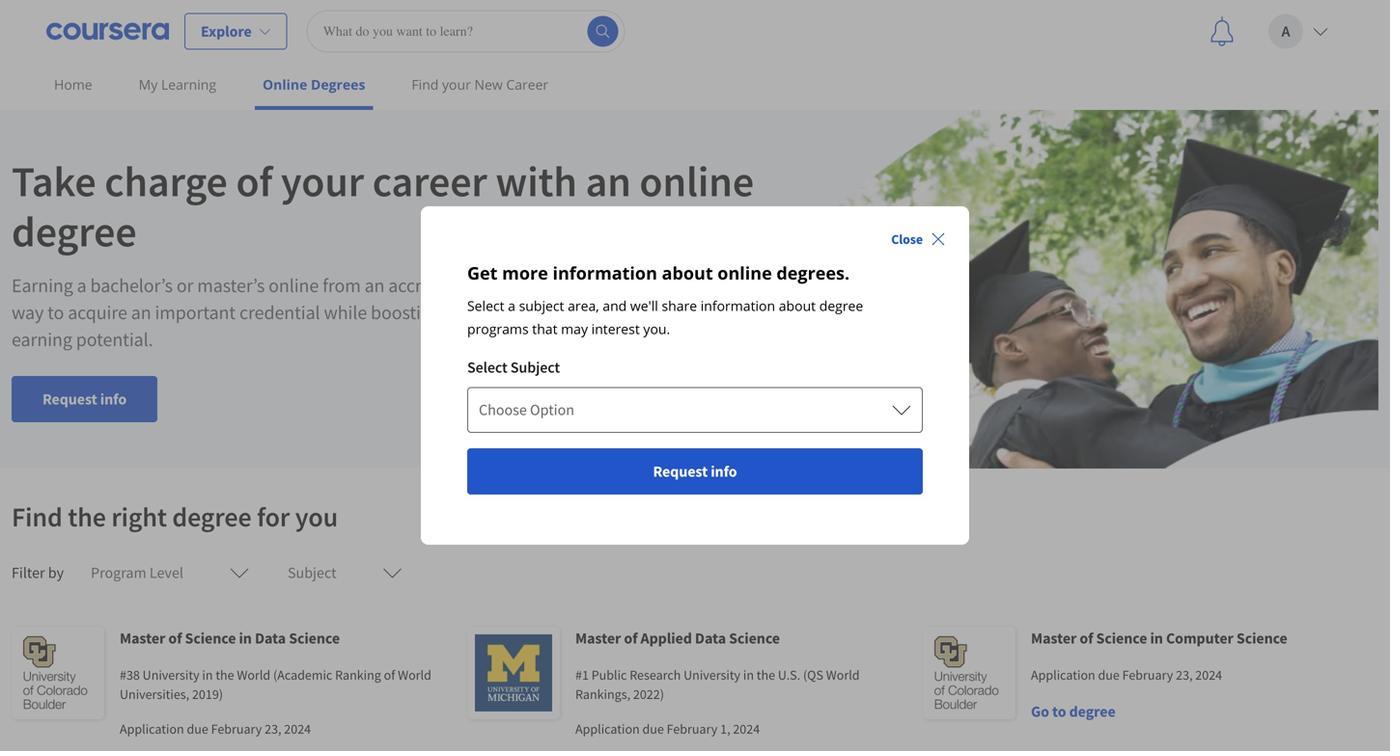 Task type: vqa. For each thing, say whether or not it's contained in the screenshot.
less
no



Task type: describe. For each thing, give the bounding box(es) containing it.
charge
[[105, 154, 228, 208]]

my learning
[[139, 75, 216, 94]]

2 horizontal spatial a
[[615, 274, 624, 298]]

university inside #1 public research university in the u.s. (qs world rankings, 2022)
[[684, 667, 741, 684]]

computer
[[1166, 629, 1233, 649]]

online
[[263, 75, 307, 94]]

u.s.
[[778, 667, 800, 684]]

and inside earning a bachelor's or master's online from an accredited university can be a flexible way to acquire an important credential while boosting your knowledge, skills, and earning potential.
[[629, 301, 660, 325]]

2022)
[[633, 686, 664, 704]]

(qs
[[803, 667, 823, 684]]

accredited
[[388, 274, 472, 298]]

application for master of applied data science
[[575, 721, 640, 738]]

in inside #38 university in the world (academic ranking of world universities, 2019)
[[202, 667, 213, 684]]

about inside select a subject area, and we'll share information about degree programs that may interest you.
[[779, 297, 816, 315]]

a for more
[[508, 297, 515, 315]]

find your new career link
[[404, 63, 556, 106]]

of for master of science in computer science
[[1080, 629, 1093, 649]]

choose option
[[479, 401, 574, 420]]

1 horizontal spatial request info button
[[467, 449, 923, 495]]

due for master of science in data science
[[187, 721, 208, 738]]

online degrees link
[[255, 63, 373, 110]]

earning
[[12, 328, 72, 352]]

find your new career
[[412, 75, 548, 94]]

and inside select a subject area, and we'll share information about degree programs that may interest you.
[[603, 297, 627, 315]]

go
[[1031, 703, 1049, 722]]

february for master of science in data science
[[211, 721, 262, 738]]

#38
[[120, 667, 140, 684]]

your inside take charge of your career with an online degree
[[281, 154, 364, 208]]

0 horizontal spatial request info button
[[12, 376, 157, 423]]

in up #38 university in the world (academic ranking of world universities, 2019)
[[239, 629, 252, 649]]

rankings,
[[575, 686, 630, 704]]

get more information about online degrees. dialog
[[421, 207, 969, 545]]

0 vertical spatial request
[[42, 390, 97, 409]]

online inside get more information about online degrees. dialog
[[718, 262, 772, 285]]

your inside earning a bachelor's or master's online from an accredited university can be a flexible way to acquire an important credential while boosting your knowledge, skills, and earning potential.
[[445, 301, 481, 325]]

1 horizontal spatial an
[[364, 274, 385, 298]]

we'll
[[630, 297, 658, 315]]

find the right degree for you
[[12, 501, 338, 534]]

2 horizontal spatial due
[[1098, 667, 1120, 684]]

1 horizontal spatial to
[[1052, 703, 1066, 722]]

#38 university in the world (academic ranking of world universities, 2019)
[[120, 667, 431, 704]]

from
[[322, 274, 361, 298]]

subject
[[519, 297, 564, 315]]

university of colorado boulder image for master of science in computer science
[[923, 627, 1016, 720]]

2024 for master of science in data science
[[284, 721, 311, 738]]

online inside earning a bachelor's or master's online from an accredited university can be a flexible way to acquire an important credential while boosting your knowledge, skills, and earning potential.
[[268, 274, 319, 298]]

2 vertical spatial an
[[131, 301, 151, 325]]

1,
[[720, 721, 730, 738]]

or
[[176, 274, 193, 298]]

february for master of applied data science
[[667, 721, 718, 738]]

0 vertical spatial your
[[442, 75, 471, 94]]

potential.
[[76, 328, 153, 352]]

with
[[496, 154, 577, 208]]

take charge of your career with an online degree
[[12, 154, 754, 258]]

degrees.
[[777, 262, 850, 285]]

#1 public research university in the u.s. (qs world rankings, 2022)
[[575, 667, 860, 704]]

master for master of science in data science
[[120, 629, 165, 649]]

0 vertical spatial application due february 23, 2024
[[1031, 667, 1222, 684]]

0 horizontal spatial the
[[68, 501, 106, 534]]

#1
[[575, 667, 589, 684]]

degree inside take charge of your career with an online degree
[[12, 205, 137, 258]]

1 vertical spatial 23,
[[265, 721, 281, 738]]

credential
[[239, 301, 320, 325]]

you
[[295, 501, 338, 534]]

degrees
[[311, 75, 365, 94]]

master's
[[197, 274, 265, 298]]

my
[[139, 75, 158, 94]]

close button
[[883, 222, 954, 257]]

be
[[591, 274, 611, 298]]

university inside #38 university in the world (academic ranking of world universities, 2019)
[[143, 667, 199, 684]]

filter by
[[12, 564, 64, 583]]

can
[[558, 274, 587, 298]]

get more information about online degrees.
[[467, 262, 850, 285]]

close
[[891, 231, 923, 248]]

share
[[662, 297, 697, 315]]

earning
[[12, 274, 73, 298]]

that
[[532, 320, 557, 338]]

application for master of science in data science
[[120, 721, 184, 738]]

4 science from the left
[[1096, 629, 1147, 649]]

important
[[155, 301, 236, 325]]

1 horizontal spatial 23,
[[1176, 667, 1193, 684]]

earning a bachelor's or master's online from an accredited university can be a flexible way to acquire an important credential while boosting your knowledge, skills, and earning potential.
[[12, 274, 686, 352]]

bachelor's
[[90, 274, 173, 298]]

public
[[591, 667, 627, 684]]

2019)
[[192, 686, 223, 704]]

applied
[[641, 629, 692, 649]]

master of applied data science
[[575, 629, 780, 649]]

select subject
[[467, 358, 560, 377]]

3 science from the left
[[729, 629, 780, 649]]

of inside take charge of your career with an online degree
[[236, 154, 272, 208]]

of for master of science in data science
[[168, 629, 182, 649]]

acquire
[[68, 301, 127, 325]]

2 horizontal spatial application
[[1031, 667, 1095, 684]]

(academic
[[273, 667, 332, 684]]

of for master of applied data science
[[624, 629, 638, 649]]

career
[[372, 154, 487, 208]]

way
[[12, 301, 44, 325]]

right
[[111, 501, 167, 534]]



Task type: locate. For each thing, give the bounding box(es) containing it.
and up the interest
[[603, 297, 627, 315]]

information right share
[[701, 297, 775, 315]]

0 vertical spatial to
[[47, 301, 64, 325]]

more
[[502, 262, 548, 285]]

1 horizontal spatial master
[[575, 629, 621, 649]]

master for master of applied data science
[[575, 629, 621, 649]]

1 vertical spatial info
[[711, 462, 737, 482]]

about up share
[[662, 262, 713, 285]]

2024 for master of applied data science
[[733, 721, 760, 738]]

request info button down potential.
[[12, 376, 157, 423]]

and down flexible
[[629, 301, 660, 325]]

2 horizontal spatial the
[[757, 667, 775, 684]]

an inside take charge of your career with an online degree
[[586, 154, 631, 208]]

0 vertical spatial find
[[412, 75, 439, 94]]

university of colorado boulder image
[[12, 627, 104, 720], [923, 627, 1016, 720]]

1 vertical spatial your
[[281, 154, 364, 208]]

master of science in data science
[[120, 629, 340, 649]]

while
[[324, 301, 367, 325]]

request inside get more information about online degrees. dialog
[[653, 462, 708, 482]]

find up filter by
[[12, 501, 62, 534]]

degree left 'for'
[[172, 501, 252, 534]]

1 science from the left
[[185, 629, 236, 649]]

2024
[[1195, 667, 1222, 684], [284, 721, 311, 738], [733, 721, 760, 738]]

world for master of applied data science
[[826, 667, 860, 684]]

2024 right '1,'
[[733, 721, 760, 738]]

1 vertical spatial find
[[12, 501, 62, 534]]

in left u.s.
[[743, 667, 754, 684]]

2 science from the left
[[289, 629, 340, 649]]

0 horizontal spatial a
[[77, 274, 87, 298]]

1 vertical spatial request
[[653, 462, 708, 482]]

2 master from the left
[[575, 629, 621, 649]]

of left applied
[[624, 629, 638, 649]]

subject
[[510, 358, 560, 377]]

request info button
[[12, 376, 157, 423], [467, 449, 923, 495]]

request info inside get more information about online degrees. dialog
[[653, 462, 737, 482]]

master up the 'public'
[[575, 629, 621, 649]]

1 vertical spatial to
[[1052, 703, 1066, 722]]

data
[[255, 629, 286, 649], [695, 629, 726, 649]]

by
[[48, 564, 64, 583]]

february down 2019)
[[211, 721, 262, 738]]

info
[[100, 390, 127, 409], [711, 462, 737, 482]]

science
[[185, 629, 236, 649], [289, 629, 340, 649], [729, 629, 780, 649], [1096, 629, 1147, 649], [1236, 629, 1287, 649]]

0 horizontal spatial request
[[42, 390, 97, 409]]

2 data from the left
[[695, 629, 726, 649]]

world inside #1 public research university in the u.s. (qs world rankings, 2022)
[[826, 667, 860, 684]]

1 horizontal spatial university of colorado boulder image
[[923, 627, 1016, 720]]

1 world from the left
[[237, 667, 270, 684]]

of up go to degree
[[1080, 629, 1093, 649]]

degree up earning at left top
[[12, 205, 137, 258]]

about
[[662, 262, 713, 285], [779, 297, 816, 315]]

1 vertical spatial information
[[701, 297, 775, 315]]

of inside #38 university in the world (academic ranking of world universities, 2019)
[[384, 667, 395, 684]]

select
[[467, 297, 504, 315], [467, 358, 507, 377]]

1 horizontal spatial application due february 23, 2024
[[1031, 667, 1222, 684]]

1 master from the left
[[120, 629, 165, 649]]

0 horizontal spatial university
[[143, 667, 199, 684]]

and
[[603, 297, 627, 315], [629, 301, 660, 325]]

1 horizontal spatial find
[[412, 75, 439, 94]]

2 university of colorado boulder image from the left
[[923, 627, 1016, 720]]

2 horizontal spatial an
[[586, 154, 631, 208]]

1 select from the top
[[467, 297, 504, 315]]

the inside #1 public research university in the u.s. (qs world rankings, 2022)
[[757, 667, 775, 684]]

application due february 23, 2024 down master of science in computer science
[[1031, 667, 1222, 684]]

0 horizontal spatial 2024
[[284, 721, 311, 738]]

2 horizontal spatial master
[[1031, 629, 1077, 649]]

info inside dialog
[[711, 462, 737, 482]]

master up #38
[[120, 629, 165, 649]]

science up (academic
[[289, 629, 340, 649]]

0 horizontal spatial an
[[131, 301, 151, 325]]

info for the rightmost request info button
[[711, 462, 737, 482]]

select down the programs
[[467, 358, 507, 377]]

information up "area,"
[[553, 262, 657, 285]]

1 horizontal spatial february
[[667, 721, 718, 738]]

home
[[54, 75, 92, 94]]

science up 2019)
[[185, 629, 236, 649]]

2024 down computer
[[1195, 667, 1222, 684]]

a up the programs
[[508, 297, 515, 315]]

university down master of applied data science
[[684, 667, 741, 684]]

1 horizontal spatial the
[[216, 667, 234, 684]]

your
[[442, 75, 471, 94], [281, 154, 364, 208], [445, 301, 481, 325]]

world right the ranking
[[398, 667, 431, 684]]

master up go
[[1031, 629, 1077, 649]]

the
[[68, 501, 106, 534], [216, 667, 234, 684], [757, 667, 775, 684]]

1 horizontal spatial 2024
[[733, 721, 760, 738]]

new
[[474, 75, 503, 94]]

0 vertical spatial request info button
[[12, 376, 157, 423]]

0 vertical spatial select
[[467, 297, 504, 315]]

the up 2019)
[[216, 667, 234, 684]]

2 horizontal spatial world
[[826, 667, 860, 684]]

university up universities,
[[143, 667, 199, 684]]

degree
[[12, 205, 137, 258], [819, 297, 863, 315], [172, 501, 252, 534], [1069, 703, 1116, 722]]

february
[[1122, 667, 1173, 684], [211, 721, 262, 738], [667, 721, 718, 738]]

request info button down choose option popup button
[[467, 449, 923, 495]]

0 horizontal spatial world
[[237, 667, 270, 684]]

a up the acquire
[[77, 274, 87, 298]]

information
[[553, 262, 657, 285], [701, 297, 775, 315]]

1 vertical spatial about
[[779, 297, 816, 315]]

request down choose option popup button
[[653, 462, 708, 482]]

february left '1,'
[[667, 721, 718, 738]]

find for find your new career
[[412, 75, 439, 94]]

2 select from the top
[[467, 358, 507, 377]]

0 vertical spatial an
[[586, 154, 631, 208]]

of right the ranking
[[384, 667, 395, 684]]

1 horizontal spatial info
[[711, 462, 737, 482]]

3 master from the left
[[1031, 629, 1077, 649]]

1 vertical spatial request info button
[[467, 449, 923, 495]]

0 horizontal spatial data
[[255, 629, 286, 649]]

in left computer
[[1150, 629, 1163, 649]]

your down accredited
[[445, 301, 481, 325]]

knowledge,
[[485, 301, 577, 325]]

choose option button
[[467, 387, 923, 433]]

2 horizontal spatial february
[[1122, 667, 1173, 684]]

a
[[77, 274, 87, 298], [615, 274, 624, 298], [508, 297, 515, 315]]

to right go
[[1052, 703, 1066, 722]]

in
[[239, 629, 252, 649], [1150, 629, 1163, 649], [202, 667, 213, 684], [743, 667, 754, 684]]

1 data from the left
[[255, 629, 286, 649]]

degree inside select a subject area, and we'll share information about degree programs that may interest you.
[[819, 297, 863, 315]]

home link
[[46, 63, 100, 106]]

online
[[639, 154, 754, 208], [718, 262, 772, 285], [268, 274, 319, 298]]

learning
[[161, 75, 216, 94]]

0 horizontal spatial about
[[662, 262, 713, 285]]

select up the programs
[[467, 297, 504, 315]]

due down 2019)
[[187, 721, 208, 738]]

university of colorado boulder image left go
[[923, 627, 1016, 720]]

university of colorado boulder image for master of science in data science
[[12, 627, 104, 720]]

2 world from the left
[[398, 667, 431, 684]]

0 vertical spatial about
[[662, 262, 713, 285]]

1 horizontal spatial university
[[684, 667, 741, 684]]

data right applied
[[695, 629, 726, 649]]

choose
[[479, 401, 527, 420]]

you.
[[643, 320, 670, 338]]

interest
[[591, 320, 640, 338]]

find left new
[[412, 75, 439, 94]]

university of michigan image
[[467, 627, 560, 720]]

info down choose option popup button
[[711, 462, 737, 482]]

request
[[42, 390, 97, 409], [653, 462, 708, 482]]

3 world from the left
[[826, 667, 860, 684]]

request info down potential.
[[42, 390, 127, 409]]

request info for the rightmost request info button
[[653, 462, 737, 482]]

an right with
[[586, 154, 631, 208]]

in inside #1 public research university in the u.s. (qs world rankings, 2022)
[[743, 667, 754, 684]]

your left new
[[442, 75, 471, 94]]

boosting
[[371, 301, 441, 325]]

a right be
[[615, 274, 624, 298]]

online inside take charge of your career with an online degree
[[639, 154, 754, 208]]

1 horizontal spatial request
[[653, 462, 708, 482]]

your down online degrees link at the left of page
[[281, 154, 364, 208]]

a inside select a subject area, and we'll share information about degree programs that may interest you.
[[508, 297, 515, 315]]

about down degrees.
[[779, 297, 816, 315]]

info for left request info button
[[100, 390, 127, 409]]

master
[[120, 629, 165, 649], [575, 629, 621, 649], [1031, 629, 1077, 649]]

application down universities,
[[120, 721, 184, 738]]

due down 2022)
[[642, 721, 664, 738]]

select inside select a subject area, and we'll share information about degree programs that may interest you.
[[467, 297, 504, 315]]

world
[[237, 667, 270, 684], [398, 667, 431, 684], [826, 667, 860, 684]]

an
[[586, 154, 631, 208], [364, 274, 385, 298], [131, 301, 151, 325]]

data up #38 university in the world (academic ranking of world universities, 2019)
[[255, 629, 286, 649]]

1 horizontal spatial application
[[575, 721, 640, 738]]

request down earning
[[42, 390, 97, 409]]

programs
[[467, 320, 529, 338]]

0 horizontal spatial to
[[47, 301, 64, 325]]

a for charge
[[77, 274, 87, 298]]

world down master of science in data science
[[237, 667, 270, 684]]

0 horizontal spatial application
[[120, 721, 184, 738]]

science right computer
[[1236, 629, 1287, 649]]

0 horizontal spatial and
[[603, 297, 627, 315]]

0 horizontal spatial february
[[211, 721, 262, 738]]

the left right
[[68, 501, 106, 534]]

application due february 1, 2024
[[575, 721, 760, 738]]

1 horizontal spatial a
[[508, 297, 515, 315]]

the left u.s.
[[757, 667, 775, 684]]

career
[[506, 75, 548, 94]]

of right charge
[[236, 154, 272, 208]]

online degrees
[[263, 75, 365, 94]]

select for select subject
[[467, 358, 507, 377]]

0 vertical spatial request info
[[42, 390, 127, 409]]

0 horizontal spatial university of colorado boulder image
[[12, 627, 104, 720]]

0 horizontal spatial application due february 23, 2024
[[120, 721, 311, 738]]

the inside #38 university in the world (academic ranking of world universities, 2019)
[[216, 667, 234, 684]]

0 horizontal spatial info
[[100, 390, 127, 409]]

1 university from the left
[[143, 667, 199, 684]]

1 vertical spatial application due february 23, 2024
[[120, 721, 311, 738]]

coursera image
[[46, 16, 169, 47]]

an down bachelor's
[[131, 301, 151, 325]]

research
[[630, 667, 681, 684]]

1 university of colorado boulder image from the left
[[12, 627, 104, 720]]

2 horizontal spatial 2024
[[1195, 667, 1222, 684]]

1 vertical spatial an
[[364, 274, 385, 298]]

5 science from the left
[[1236, 629, 1287, 649]]

go to degree
[[1031, 703, 1116, 722]]

get
[[467, 262, 498, 285]]

0 horizontal spatial information
[[553, 262, 657, 285]]

application due february 23, 2024 down 2019)
[[120, 721, 311, 738]]

ranking
[[335, 667, 381, 684]]

find for find the right degree for you
[[12, 501, 62, 534]]

select for select a subject area, and we'll share information about degree programs that may interest you.
[[467, 297, 504, 315]]

23, down computer
[[1176, 667, 1193, 684]]

in up 2019)
[[202, 667, 213, 684]]

for
[[257, 501, 290, 534]]

1 vertical spatial select
[[467, 358, 507, 377]]

to
[[47, 301, 64, 325], [1052, 703, 1066, 722]]

to inside earning a bachelor's or master's online from an accredited university can be a flexible way to acquire an important credential while boosting your knowledge, skills, and earning potential.
[[47, 301, 64, 325]]

info down potential.
[[100, 390, 127, 409]]

to right way
[[47, 301, 64, 325]]

due for master of applied data science
[[642, 721, 664, 738]]

0 horizontal spatial request info
[[42, 390, 127, 409]]

science left computer
[[1096, 629, 1147, 649]]

information inside select a subject area, and we'll share information about degree programs that may interest you.
[[701, 297, 775, 315]]

0 horizontal spatial find
[[12, 501, 62, 534]]

may
[[561, 320, 588, 338]]

2 university from the left
[[684, 667, 741, 684]]

1 horizontal spatial data
[[695, 629, 726, 649]]

1 horizontal spatial about
[[779, 297, 816, 315]]

university of colorado boulder image left #38
[[12, 627, 104, 720]]

due up go to degree
[[1098, 667, 1120, 684]]

0 vertical spatial info
[[100, 390, 127, 409]]

degree right go
[[1069, 703, 1116, 722]]

request info for left request info button
[[42, 390, 127, 409]]

degree down degrees.
[[819, 297, 863, 315]]

0 horizontal spatial 23,
[[265, 721, 281, 738]]

0 horizontal spatial due
[[187, 721, 208, 738]]

23, down #38 university in the world (academic ranking of world universities, 2019)
[[265, 721, 281, 738]]

2 vertical spatial your
[[445, 301, 481, 325]]

world right (qs at the right bottom of page
[[826, 667, 860, 684]]

application
[[1031, 667, 1095, 684], [120, 721, 184, 738], [575, 721, 640, 738]]

1 horizontal spatial information
[[701, 297, 775, 315]]

university
[[143, 667, 199, 684], [684, 667, 741, 684]]

master of science in computer science
[[1031, 629, 1287, 649]]

2024 down #38 university in the world (academic ranking of world universities, 2019)
[[284, 721, 311, 738]]

application up go to degree
[[1031, 667, 1095, 684]]

science up u.s.
[[729, 629, 780, 649]]

0 horizontal spatial master
[[120, 629, 165, 649]]

1 horizontal spatial request info
[[653, 462, 737, 482]]

0 vertical spatial information
[[553, 262, 657, 285]]

select a subject area, and we'll share information about degree programs that may interest you.
[[467, 297, 863, 338]]

1 vertical spatial request info
[[653, 462, 737, 482]]

1 horizontal spatial world
[[398, 667, 431, 684]]

my learning link
[[131, 63, 224, 106]]

0 vertical spatial 23,
[[1176, 667, 1193, 684]]

world for master of science in data science
[[398, 667, 431, 684]]

area,
[[568, 297, 599, 315]]

application down rankings, in the bottom of the page
[[575, 721, 640, 738]]

an right from
[[364, 274, 385, 298]]

february down master of science in computer science
[[1122, 667, 1173, 684]]

flexible
[[628, 274, 686, 298]]

filter
[[12, 564, 45, 583]]

1 horizontal spatial and
[[629, 301, 660, 325]]

skills,
[[581, 301, 625, 325]]

request info
[[42, 390, 127, 409], [653, 462, 737, 482]]

take
[[12, 154, 96, 208]]

master for master of science in computer science
[[1031, 629, 1077, 649]]

request info down choose option popup button
[[653, 462, 737, 482]]

option
[[530, 401, 574, 420]]

of up universities,
[[168, 629, 182, 649]]

university
[[476, 274, 555, 298]]

1 horizontal spatial due
[[642, 721, 664, 738]]

universities,
[[120, 686, 189, 704]]

None search field
[[307, 10, 625, 53]]



